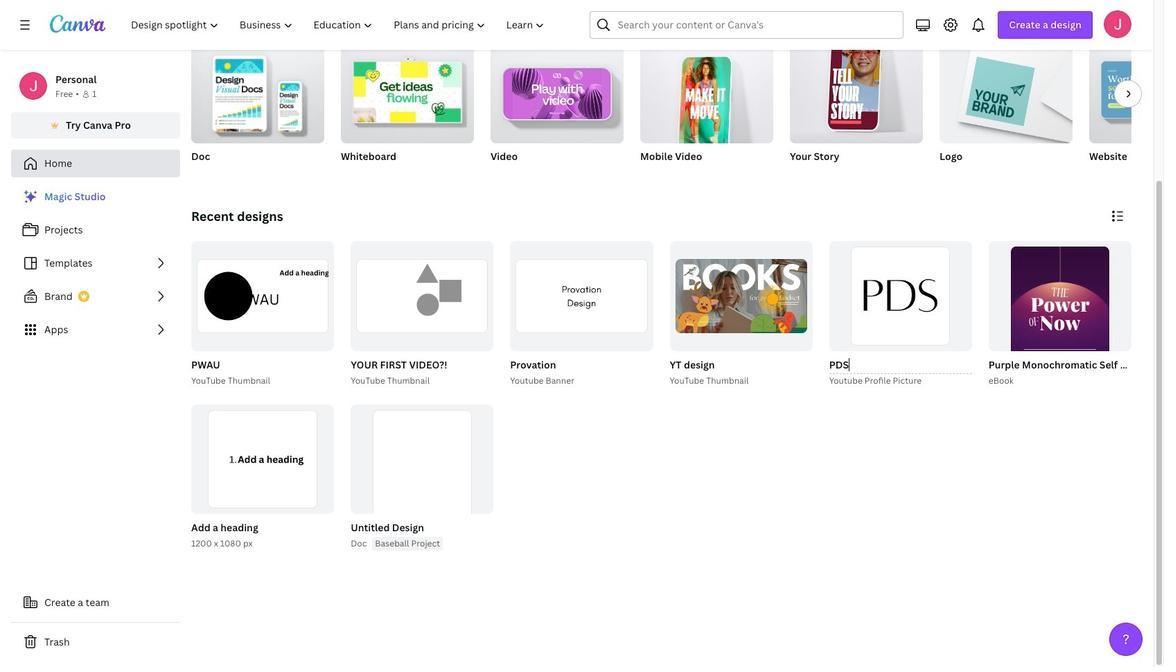 Task type: vqa. For each thing, say whether or not it's contained in the screenshot.
Black and White Modern Charity Poster Instagram Story Your Story by Catrat Design Black
no



Task type: locate. For each thing, give the bounding box(es) containing it.
None search field
[[590, 11, 904, 39]]

group
[[790, 35, 923, 181], [790, 35, 923, 143], [191, 38, 324, 181], [191, 38, 324, 143], [341, 38, 474, 181], [341, 38, 474, 143], [491, 38, 624, 181], [491, 38, 624, 143], [640, 38, 773, 181], [640, 38, 773, 152], [940, 38, 1073, 181], [940, 38, 1073, 143], [1090, 44, 1164, 181], [1090, 44, 1164, 143], [189, 241, 334, 388], [191, 241, 334, 351], [348, 241, 494, 388], [351, 241, 494, 351], [508, 241, 653, 388], [510, 241, 653, 351], [667, 241, 813, 388], [827, 241, 972, 388], [986, 241, 1164, 404], [989, 241, 1132, 404], [189, 404, 334, 551], [191, 404, 334, 514], [348, 404, 494, 551], [351, 404, 494, 550]]

list
[[11, 183, 180, 344]]

None field
[[829, 357, 972, 374]]



Task type: describe. For each thing, give the bounding box(es) containing it.
james peterson image
[[1104, 10, 1132, 38]]

top level navigation element
[[122, 11, 557, 39]]

Search search field
[[618, 12, 876, 38]]



